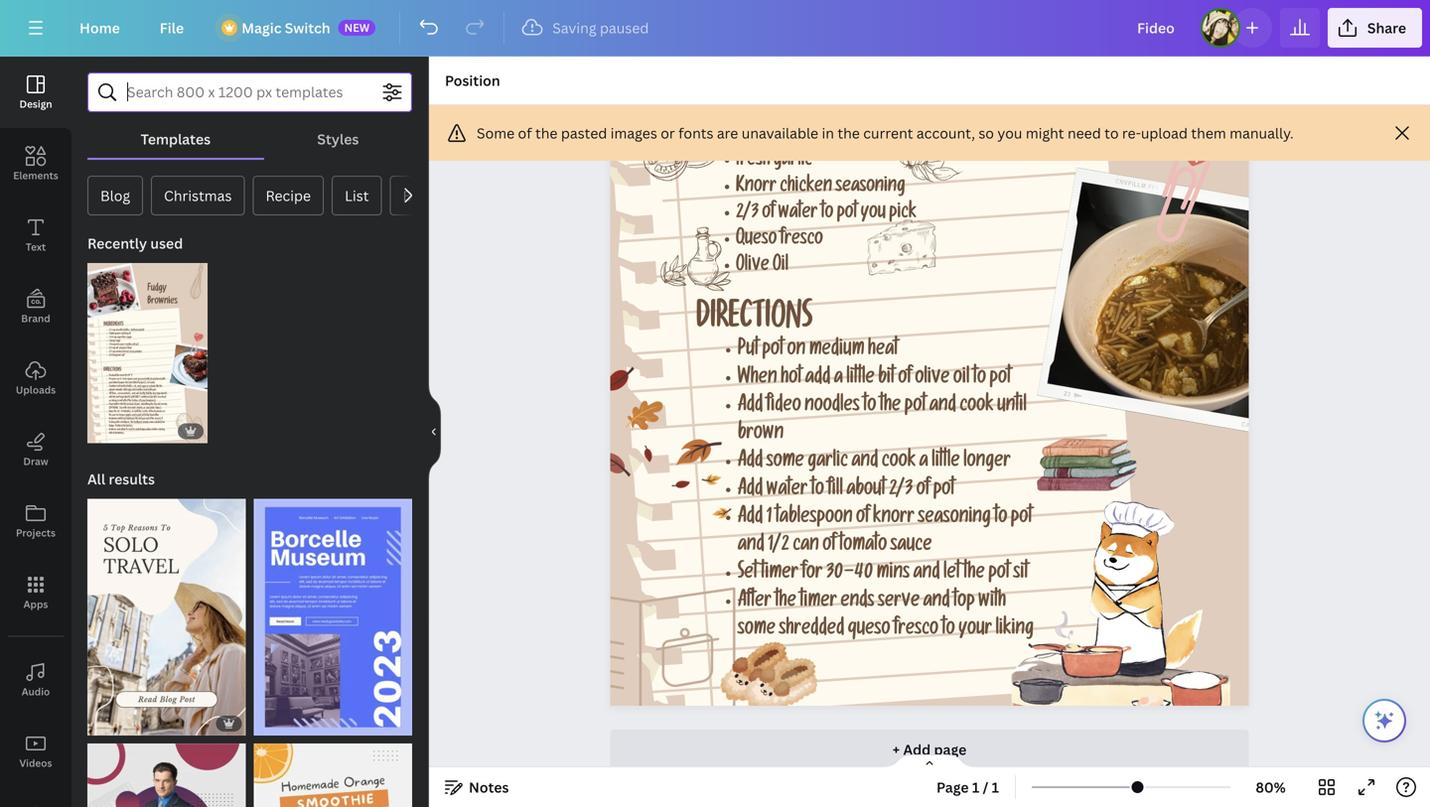 Task type: locate. For each thing, give the bounding box(es) containing it.
0 horizontal spatial little
[[847, 369, 875, 390]]

cream simple travel blog graphic image
[[87, 499, 246, 736]]

1 blog from the left
[[100, 186, 130, 205]]

seasoning
[[836, 178, 906, 198], [918, 509, 991, 530]]

pot left pick
[[837, 205, 858, 225]]

0 horizontal spatial 2/3
[[736, 205, 759, 225]]

0 horizontal spatial 1
[[767, 509, 772, 530]]

0 horizontal spatial a
[[834, 369, 843, 390]]

0 vertical spatial fresco
[[781, 231, 823, 251]]

mins
[[877, 565, 910, 586]]

1 right /
[[992, 778, 1000, 797]]

some
[[767, 453, 805, 474], [738, 621, 776, 642]]

blog for blog
[[100, 186, 130, 205]]

seasoning inside 'knorr chicken seasoning 2/3 of water to pot you pick queso fresco olive oil'
[[836, 178, 906, 198]]

pot up until on the right of the page
[[990, 369, 1011, 390]]

page
[[934, 741, 967, 760]]

fideo
[[767, 397, 801, 418]]

to right oil
[[973, 369, 986, 390]]

1 vertical spatial fresco
[[894, 621, 939, 642]]

text button
[[0, 200, 72, 271]]

of
[[518, 124, 532, 143], [762, 205, 775, 225], [899, 369, 912, 390], [917, 481, 930, 502], [856, 509, 870, 530], [823, 537, 836, 558]]

olive oil hand drawn image
[[661, 227, 732, 291]]

1 horizontal spatial you
[[998, 124, 1023, 143]]

1
[[767, 509, 772, 530], [972, 778, 980, 797], [992, 778, 1000, 797]]

to left 'fill'
[[811, 481, 824, 502]]

1 vertical spatial 2/3
[[889, 481, 913, 502]]

garlic inside the put pot on medium heat when hot add a little bit of olive oil to pot add fideo noodles to the pot and cook until brown add some garlic and cook a little longer add water to fill about 2/3 of pot add 1 tablespoon of knorr seasoning to pot and 1/2 can of tomato sauce set timer for 30-40 mins and let the pot sit after the timer ends serve and top with some shredded queso fresco to your liking
[[808, 453, 848, 474]]

1 left /
[[972, 778, 980, 797]]

fresco inside the put pot on medium heat when hot add a little bit of olive oil to pot add fideo noodles to the pot and cook until brown add some garlic and cook a little longer add water to fill about 2/3 of pot add 1 tablespoon of knorr seasoning to pot and 1/2 can of tomato sauce set timer for 30-40 mins and let the pot sit after the timer ends serve and top with some shredded queso fresco to your liking
[[894, 621, 939, 642]]

to down longer
[[995, 509, 1008, 530]]

0 horizontal spatial you
[[861, 205, 886, 225]]

videos button
[[0, 716, 72, 788]]

0 vertical spatial garlic
[[774, 152, 813, 172]]

fresco
[[781, 231, 823, 251], [894, 621, 939, 642]]

you left pick
[[861, 205, 886, 225]]

garlic up 'fill'
[[808, 453, 848, 474]]

1 horizontal spatial blog
[[403, 186, 433, 205]]

1 horizontal spatial seasoning
[[918, 509, 991, 530]]

until
[[998, 397, 1027, 418]]

the down bit
[[880, 397, 901, 418]]

some
[[477, 124, 515, 143]]

to left your
[[942, 621, 955, 642]]

a left longer
[[920, 453, 929, 474]]

liking
[[996, 621, 1034, 642]]

position button
[[437, 65, 508, 96]]

on
[[787, 341, 806, 362]]

all results
[[87, 470, 155, 489]]

so
[[979, 124, 994, 143]]

water inside the put pot on medium heat when hot add a little bit of olive oil to pot add fideo noodles to the pot and cook until brown add some garlic and cook a little longer add water to fill about 2/3 of pot add 1 tablespoon of knorr seasoning to pot and 1/2 can of tomato sauce set timer for 30-40 mins and let the pot sit after the timer ends serve and top with some shredded queso fresco to your liking
[[767, 481, 808, 502]]

1 vertical spatial little
[[932, 453, 960, 474]]

the
[[536, 124, 558, 143], [838, 124, 860, 143], [880, 397, 901, 418], [964, 565, 985, 586], [775, 593, 797, 614]]

recently used
[[87, 234, 183, 253]]

share
[[1368, 18, 1407, 37]]

position
[[445, 71, 500, 90]]

1 vertical spatial cook
[[882, 453, 916, 474]]

brand button
[[0, 271, 72, 343]]

shredded
[[779, 621, 845, 642]]

1 horizontal spatial little
[[932, 453, 960, 474]]

with
[[979, 593, 1007, 614]]

1 horizontal spatial 2/3
[[889, 481, 913, 502]]

fonts
[[679, 124, 714, 143]]

of up queso
[[762, 205, 775, 225]]

garlic
[[774, 152, 813, 172], [808, 453, 848, 474]]

0 horizontal spatial seasoning
[[836, 178, 906, 198]]

notes
[[469, 778, 509, 797]]

dark red gradient business mentoring blog graphic image
[[87, 744, 246, 808]]

2 blog from the left
[[403, 186, 433, 205]]

seasoning up pick
[[836, 178, 906, 198]]

seasoning up sauce
[[918, 509, 991, 530]]

you right so
[[998, 124, 1023, 143]]

uploads
[[16, 383, 56, 397]]

fresco down serve
[[894, 621, 939, 642]]

2/3
[[736, 205, 759, 225], [889, 481, 913, 502]]

side panel tab list
[[0, 57, 72, 808]]

1 vertical spatial timer
[[800, 593, 837, 614]]

0 vertical spatial seasoning
[[836, 178, 906, 198]]

1 vertical spatial you
[[861, 205, 886, 225]]

timer down 1/2
[[761, 565, 799, 586]]

blog inside button
[[100, 186, 130, 205]]

1 vertical spatial a
[[920, 453, 929, 474]]

little left longer
[[932, 453, 960, 474]]

used
[[150, 234, 183, 253]]

draw
[[23, 455, 48, 468]]

blog left post
[[403, 186, 433, 205]]

text
[[26, 240, 46, 254]]

upload
[[1141, 124, 1188, 143]]

0 horizontal spatial blog
[[100, 186, 130, 205]]

of right 'some'
[[518, 124, 532, 143]]

audio button
[[0, 645, 72, 716]]

of right "can"
[[823, 537, 836, 558]]

re-
[[1123, 124, 1141, 143]]

blog
[[100, 186, 130, 205], [403, 186, 433, 205]]

0 vertical spatial 2/3
[[736, 205, 759, 225]]

or
[[661, 124, 675, 143]]

1 horizontal spatial 1
[[972, 778, 980, 797]]

cook down oil
[[960, 397, 994, 418]]

serve
[[878, 593, 920, 614]]

1 up 1/2
[[767, 509, 772, 530]]

the left pasted
[[536, 124, 558, 143]]

of right about
[[917, 481, 930, 502]]

canva assistant image
[[1373, 709, 1397, 733]]

1 horizontal spatial fresco
[[894, 621, 939, 642]]

0 horizontal spatial timer
[[761, 565, 799, 586]]

0 horizontal spatial cook
[[882, 453, 916, 474]]

beige minimal food recipe blog graphic group
[[87, 251, 208, 443]]

some of the pasted images or fonts are unavailable in the current account, so you might need to re-upload them manually.
[[477, 124, 1294, 143]]

about
[[847, 481, 886, 502]]

let
[[944, 565, 961, 586]]

fill
[[828, 481, 843, 502]]

some down brown on the bottom of page
[[767, 453, 805, 474]]

homemade orange smoothie drink blog graphic image
[[254, 744, 412, 808]]

blue simple museum blog graphic group
[[254, 487, 412, 736]]

a right add
[[834, 369, 843, 390]]

saving paused status
[[513, 16, 659, 40]]

0 horizontal spatial fresco
[[781, 231, 823, 251]]

fresco up oil
[[781, 231, 823, 251]]

water up tablespoon
[[767, 481, 808, 502]]

queso
[[736, 231, 777, 251]]

home
[[79, 18, 120, 37]]

show pages image
[[882, 754, 978, 770]]

1 vertical spatial water
[[767, 481, 808, 502]]

put pot on medium heat when hot add a little bit of olive oil to pot add fideo noodles to the pot and cook until brown add some garlic and cook a little longer add water to fill about 2/3 of pot add 1 tablespoon of knorr seasoning to pot and 1/2 can of tomato sauce set timer for 30-40 mins and let the pot sit after the timer ends serve and top with some shredded queso fresco to your liking
[[738, 341, 1034, 642]]

40
[[855, 565, 873, 586]]

timer down for
[[800, 593, 837, 614]]

blog up recently
[[100, 186, 130, 205]]

pot inside 'knorr chicken seasoning 2/3 of water to pot you pick queso fresco olive oil'
[[837, 205, 858, 225]]

longer
[[964, 453, 1011, 474]]

can
[[793, 537, 819, 558]]

switch
[[285, 18, 331, 37]]

them
[[1192, 124, 1227, 143]]

cook up about
[[882, 453, 916, 474]]

0 vertical spatial cook
[[960, 397, 994, 418]]

blog post button
[[390, 176, 479, 216]]

2/3 up knorr
[[889, 481, 913, 502]]

1 vertical spatial garlic
[[808, 453, 848, 474]]

little left bit
[[847, 369, 875, 390]]

of up tomato
[[856, 509, 870, 530]]

knorr chicken seasoning 2/3 of water to pot you pick queso fresco olive oil
[[736, 178, 917, 277]]

2/3 inside 'knorr chicken seasoning 2/3 of water to pot you pick queso fresco olive oil'
[[736, 205, 759, 225]]

pot down olive
[[905, 397, 926, 418]]

cook
[[960, 397, 994, 418], [882, 453, 916, 474]]

pasted
[[561, 124, 607, 143]]

and down olive
[[930, 397, 957, 418]]

apps button
[[0, 557, 72, 629]]

2/3 inside the put pot on medium heat when hot add a little bit of olive oil to pot add fideo noodles to the pot and cook until brown add some garlic and cook a little longer add water to fill about 2/3 of pot add 1 tablespoon of knorr seasoning to pot and 1/2 can of tomato sauce set timer for 30-40 mins and let the pot sit after the timer ends serve and top with some shredded queso fresco to your liking
[[889, 481, 913, 502]]

some down after
[[738, 621, 776, 642]]

blog inside button
[[403, 186, 433, 205]]

and
[[930, 397, 957, 418], [852, 453, 879, 474], [738, 537, 765, 558], [914, 565, 940, 586], [924, 593, 950, 614]]

to
[[1105, 124, 1119, 143], [821, 205, 834, 225], [973, 369, 986, 390], [864, 397, 877, 418], [811, 481, 824, 502], [995, 509, 1008, 530], [942, 621, 955, 642]]

page
[[937, 778, 969, 797]]

draw button
[[0, 414, 72, 486]]

0 vertical spatial some
[[767, 453, 805, 474]]

1 vertical spatial seasoning
[[918, 509, 991, 530]]

need
[[1068, 124, 1102, 143]]

when
[[738, 369, 778, 390]]

grey line cookbook icon isolated on white background. cooking book icon. recipe book. fork and knife icons. cutlery symbol.  vector illustration image
[[546, 587, 736, 731]]

to down chicken
[[821, 205, 834, 225]]

water down chicken
[[779, 205, 818, 225]]

you
[[998, 124, 1023, 143], [861, 205, 886, 225]]

new
[[344, 20, 370, 35]]

pot up sit
[[1011, 509, 1033, 530]]

all
[[87, 470, 105, 489]]

garlic up chicken
[[774, 152, 813, 172]]

0 vertical spatial water
[[779, 205, 818, 225]]

beige minimal food recipe blog graphic image
[[87, 263, 208, 443]]

1/2
[[768, 537, 790, 558]]

2/3 down knorr
[[736, 205, 759, 225]]

Search 800 x 1200 px templates search field
[[127, 74, 373, 111]]

to inside 'knorr chicken seasoning 2/3 of water to pot you pick queso fresco olive oil'
[[821, 205, 834, 225]]



Task type: vqa. For each thing, say whether or not it's contained in the screenshot.
the File popup button
yes



Task type: describe. For each thing, give the bounding box(es) containing it.
blog post
[[403, 186, 466, 205]]

80% button
[[1239, 772, 1303, 804]]

water inside 'knorr chicken seasoning 2/3 of water to pot you pick queso fresco olive oil'
[[779, 205, 818, 225]]

main menu bar
[[0, 0, 1431, 57]]

0 vertical spatial a
[[834, 369, 843, 390]]

templates button
[[87, 120, 264, 158]]

the right after
[[775, 593, 797, 614]]

cream simple travel blog graphic group
[[87, 487, 246, 736]]

queso
[[848, 621, 891, 642]]

manually.
[[1230, 124, 1294, 143]]

magic switch
[[242, 18, 331, 37]]

ends
[[841, 593, 875, 614]]

saving paused
[[553, 18, 649, 37]]

80%
[[1256, 778, 1286, 797]]

1 inside the put pot on medium heat when hot add a little bit of olive oil to pot add fideo noodles to the pot and cook until brown add some garlic and cook a little longer add water to fill about 2/3 of pot add 1 tablespoon of knorr seasoning to pot and 1/2 can of tomato sauce set timer for 30-40 mins and let the pot sit after the timer ends serve and top with some shredded queso fresco to your liking
[[767, 509, 772, 530]]

elements button
[[0, 128, 72, 200]]

dark red gradient business mentoring blog graphic group
[[87, 732, 246, 808]]

add
[[805, 369, 831, 390]]

recently
[[87, 234, 147, 253]]

list
[[345, 186, 369, 205]]

Design title text field
[[1122, 8, 1193, 48]]

0 vertical spatial little
[[847, 369, 875, 390]]

2 horizontal spatial 1
[[992, 778, 1000, 797]]

oil
[[954, 369, 970, 390]]

bit
[[878, 369, 895, 390]]

hide image
[[428, 384, 441, 480]]

elements
[[13, 169, 58, 182]]

pot right about
[[934, 481, 955, 502]]

pick
[[889, 205, 917, 225]]

templates
[[141, 130, 211, 149]]

images
[[611, 124, 658, 143]]

seasoning inside the put pot on medium heat when hot add a little bit of olive oil to pot add fideo noodles to the pot and cook until brown add some garlic and cook a little longer add water to fill about 2/3 of pot add 1 tablespoon of knorr seasoning to pot and 1/2 can of tomato sauce set timer for 30-40 mins and let the pot sit after the timer ends serve and top with some shredded queso fresco to your liking
[[918, 509, 991, 530]]

after
[[738, 593, 772, 614]]

post
[[436, 186, 466, 205]]

+ add page
[[893, 741, 967, 760]]

design button
[[0, 57, 72, 128]]

page 1 / 1
[[937, 778, 1000, 797]]

apps
[[23, 598, 48, 612]]

projects
[[16, 527, 56, 540]]

chicken
[[780, 178, 833, 198]]

add inside + add page button
[[904, 741, 931, 760]]

results
[[109, 470, 155, 489]]

top
[[954, 593, 975, 614]]

olive
[[915, 369, 950, 390]]

tomato
[[840, 537, 887, 558]]

+
[[893, 741, 900, 760]]

and left top
[[924, 593, 950, 614]]

in
[[822, 124, 834, 143]]

design
[[19, 97, 52, 111]]

to right noodles
[[864, 397, 877, 418]]

fresco inside 'knorr chicken seasoning 2/3 of water to pot you pick queso fresco olive oil'
[[781, 231, 823, 251]]

brown
[[738, 425, 784, 446]]

+ add page button
[[610, 730, 1249, 770]]

knorr
[[736, 178, 777, 198]]

uploads button
[[0, 343, 72, 414]]

magic
[[242, 18, 282, 37]]

recipe
[[266, 186, 311, 205]]

homemade orange smoothie drink blog graphic group
[[254, 732, 412, 808]]

the right in
[[838, 124, 860, 143]]

/
[[983, 778, 989, 797]]

of right bit
[[899, 369, 912, 390]]

tablespoon
[[776, 509, 853, 530]]

recipe button
[[253, 176, 324, 216]]

and left 1/2
[[738, 537, 765, 558]]

fresh garlic
[[736, 152, 813, 172]]

sit
[[1014, 565, 1029, 586]]

pot left on
[[762, 341, 784, 362]]

30-
[[826, 565, 855, 586]]

notes button
[[437, 772, 517, 804]]

file
[[160, 18, 184, 37]]

your
[[959, 621, 992, 642]]

1 vertical spatial some
[[738, 621, 776, 642]]

file button
[[144, 8, 200, 48]]

olive
[[736, 258, 770, 277]]

heat
[[868, 341, 898, 362]]

styles
[[317, 130, 359, 149]]

and left let on the bottom right of page
[[914, 565, 940, 586]]

1 horizontal spatial cook
[[960, 397, 994, 418]]

you inside 'knorr chicken seasoning 2/3 of water to pot you pick queso fresco olive oil'
[[861, 205, 886, 225]]

christmas
[[164, 186, 232, 205]]

1 horizontal spatial a
[[920, 453, 929, 474]]

1 horizontal spatial timer
[[800, 593, 837, 614]]

0 vertical spatial you
[[998, 124, 1023, 143]]

projects button
[[0, 486, 72, 557]]

for
[[802, 565, 823, 586]]

put
[[738, 341, 759, 362]]

home link
[[64, 8, 136, 48]]

0 vertical spatial timer
[[761, 565, 799, 586]]

are
[[717, 124, 738, 143]]

unavailable
[[742, 124, 819, 143]]

paused
[[600, 18, 649, 37]]

account,
[[917, 124, 976, 143]]

sauce
[[891, 537, 932, 558]]

christmas button
[[151, 176, 245, 216]]

pot left sit
[[989, 565, 1010, 586]]

blog for blog post
[[403, 186, 433, 205]]

noodles
[[805, 397, 860, 418]]

blog button
[[87, 176, 143, 216]]

to left re-
[[1105, 124, 1119, 143]]

the right let on the bottom right of page
[[964, 565, 985, 586]]

of inside 'knorr chicken seasoning 2/3 of water to pot you pick queso fresco olive oil'
[[762, 205, 775, 225]]

and up about
[[852, 453, 879, 474]]

blue simple museum blog graphic image
[[254, 499, 412, 736]]

list button
[[332, 176, 382, 216]]

might
[[1026, 124, 1065, 143]]



